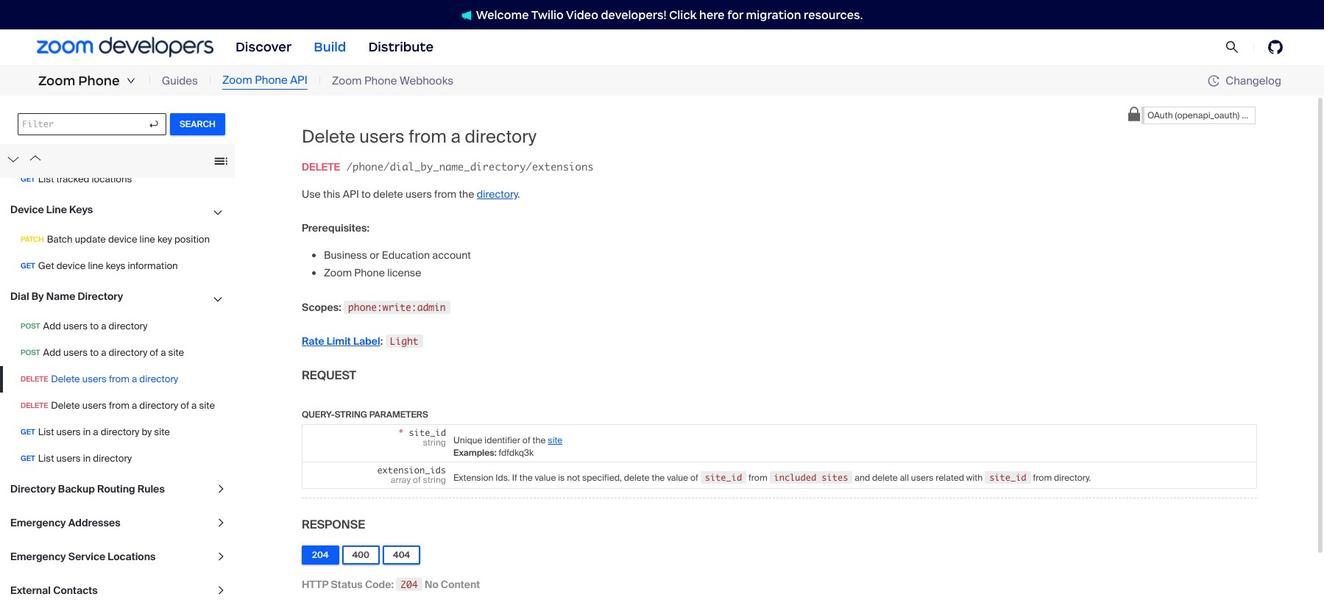 Task type: vqa. For each thing, say whether or not it's contained in the screenshot.
200 button
no



Task type: locate. For each thing, give the bounding box(es) containing it.
status
[[331, 578, 363, 592]]

0 horizontal spatial zoom
[[38, 73, 75, 89]]

no
[[425, 578, 439, 592]]

video
[[566, 8, 599, 22]]

phone for zoom phone api
[[255, 73, 288, 88]]

click
[[669, 8, 697, 22]]

history image
[[1208, 75, 1226, 87], [1208, 75, 1220, 87]]

phone left api
[[255, 73, 288, 88]]

phone for zoom phone
[[78, 73, 120, 89]]

zoom phone
[[38, 73, 120, 89]]

guides
[[162, 73, 198, 88]]

notification image
[[461, 10, 476, 20], [461, 10, 472, 20]]

1 horizontal spatial zoom
[[222, 73, 252, 88]]

guides link
[[162, 73, 198, 89]]

history image down search image at the right
[[1208, 75, 1226, 87]]

zoom for zoom phone webhooks
[[332, 73, 362, 88]]

0 horizontal spatial phone
[[78, 73, 120, 89]]

204
[[312, 550, 329, 562], [401, 579, 418, 591]]

204 inside 204 button
[[312, 550, 329, 562]]

resources.
[[804, 8, 863, 22]]

http status code: 204 no content
[[302, 578, 480, 592]]

2 zoom from the left
[[222, 73, 252, 88]]

2 horizontal spatial phone
[[364, 73, 397, 88]]

3 phone from the left
[[364, 73, 397, 88]]

response
[[302, 517, 365, 533]]

0 vertical spatial 204
[[312, 550, 329, 562]]

1 phone from the left
[[78, 73, 120, 89]]

zoom phone webhooks link
[[332, 73, 454, 89]]

string
[[335, 409, 367, 421]]

search image
[[1226, 40, 1239, 54]]

migration
[[746, 8, 801, 22]]

204 up http
[[312, 550, 329, 562]]

3 zoom from the left
[[332, 73, 362, 88]]

github image
[[1269, 40, 1283, 54], [1269, 40, 1283, 54]]

phone left down icon
[[78, 73, 120, 89]]

welcome twilio video developers! click here for migration resources.
[[476, 8, 863, 22]]

changelog link
[[1208, 73, 1282, 88]]

phone
[[78, 73, 120, 89], [255, 73, 288, 88], [364, 73, 397, 88]]

1 vertical spatial 204
[[401, 579, 418, 591]]

down image
[[126, 77, 135, 85]]

query-string parameters
[[302, 409, 428, 421]]

1 zoom from the left
[[38, 73, 75, 89]]

here
[[700, 8, 725, 22]]

0 horizontal spatial 204
[[312, 550, 329, 562]]

zoom for zoom phone
[[38, 73, 75, 89]]

zoom
[[38, 73, 75, 89], [222, 73, 252, 88], [332, 73, 362, 88]]

2 phone from the left
[[255, 73, 288, 88]]

204 left no at the bottom
[[401, 579, 418, 591]]

developers!
[[601, 8, 667, 22]]

request
[[302, 368, 356, 383]]

1 horizontal spatial 204
[[401, 579, 418, 591]]

for
[[728, 8, 744, 22]]

1 horizontal spatial phone
[[255, 73, 288, 88]]

2 horizontal spatial zoom
[[332, 73, 362, 88]]

phone for zoom phone webhooks
[[364, 73, 397, 88]]

parameters
[[369, 409, 428, 421]]

204 button
[[302, 546, 339, 565]]

phone left 'webhooks'
[[364, 73, 397, 88]]

http
[[302, 578, 329, 592]]



Task type: describe. For each thing, give the bounding box(es) containing it.
search image
[[1226, 40, 1239, 54]]

zoom for zoom phone api
[[222, 73, 252, 88]]

404
[[393, 550, 410, 562]]

400
[[352, 550, 370, 562]]

changelog
[[1226, 73, 1282, 88]]

history image left 'changelog'
[[1208, 75, 1220, 87]]

api
[[290, 73, 308, 88]]

zoom phone api
[[222, 73, 308, 88]]

welcome
[[476, 8, 529, 22]]

webhooks
[[400, 73, 454, 88]]

zoom phone webhooks
[[332, 73, 454, 88]]

welcome twilio video developers! click here for migration resources. link
[[447, 7, 878, 22]]

zoom developer logo image
[[37, 37, 214, 57]]

zoom phone api link
[[222, 72, 308, 90]]

204 inside the http status code: 204 no content
[[401, 579, 418, 591]]

400 button
[[342, 546, 380, 565]]

content
[[441, 578, 480, 592]]

code:
[[365, 578, 394, 592]]

query-
[[302, 409, 335, 421]]

twilio
[[531, 8, 564, 22]]

404 button
[[383, 546, 421, 565]]



